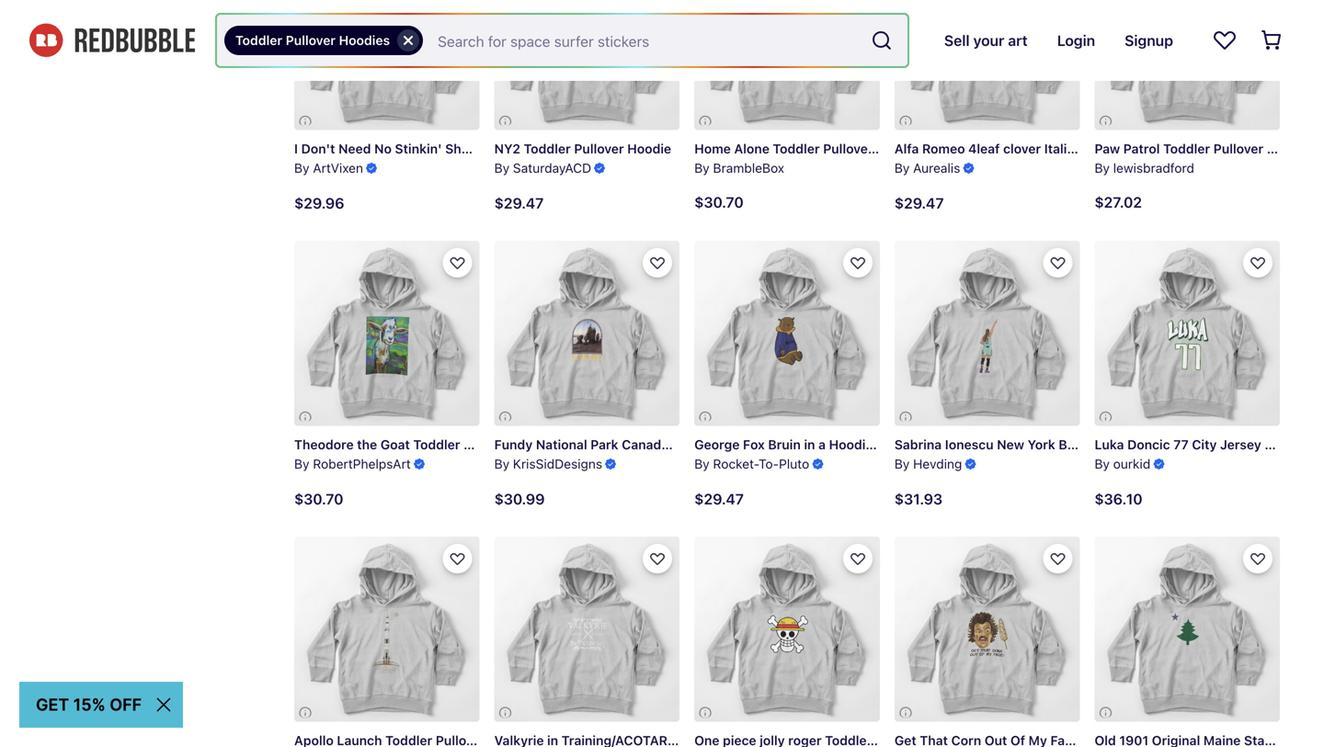 Task type: locate. For each thing, give the bounding box(es) containing it.
by for by hevding
[[895, 456, 910, 472]]

paw patrol toddler pullover hoodie image
[[1095, 0, 1280, 130]]

by krissiddesigns
[[494, 456, 603, 472]]

robertphelpsart
[[313, 456, 411, 472]]

by ourkid
[[1095, 456, 1151, 472]]

$30.70 for home alone toddler pullover hoodie
[[695, 194, 744, 211]]

by down home
[[695, 160, 710, 176]]

by rocket-to-pluto
[[695, 456, 810, 472]]

i don't need no stinkin' shoes   toddler pullover hoodie
[[294, 141, 635, 156]]

the
[[357, 437, 377, 453]]

by down luka
[[1095, 456, 1110, 472]]

paw patrol toddler pullover hoodie by lewisbradford
[[1095, 141, 1311, 176]]

$29.47 down by aurealis
[[895, 194, 944, 212]]

$29.47 for aurealis
[[895, 194, 944, 212]]

0 horizontal spatial $29.47
[[494, 194, 544, 212]]

by up $30.99
[[494, 456, 510, 472]]

flag
[[1086, 141, 1112, 156]]

$30.70 down by robertphelpsart
[[294, 491, 344, 508]]

by down "george"
[[695, 456, 710, 472]]

don't
[[301, 141, 335, 156]]

bramblebox
[[713, 160, 785, 176]]

hoodie inside paw patrol toddler pullover hoodie by lewisbradford
[[1267, 141, 1311, 156]]

$30.70 down bramblebox at the top right of the page
[[695, 194, 744, 211]]

george
[[695, 437, 740, 453]]

lewisbradford
[[1114, 160, 1195, 176]]

by down flag
[[1095, 160, 1110, 176]]

by down alfa at the right top of page
[[895, 160, 910, 176]]

0 vertical spatial $30.70
[[695, 194, 744, 211]]

home alone toddler pullover hoodie by bramblebox
[[695, 141, 921, 176]]

valkyrie in training/acotar/acosf/sjm bookish/nesta/cassian/feyre and rhysand toddler pullover hoodie image
[[494, 537, 680, 722]]

clover
[[1004, 141, 1041, 156]]

apollo launch toddler pullover hoodie image
[[294, 537, 480, 722]]

$29.47 for saturdayacd
[[494, 194, 544, 212]]

by down ny2
[[494, 160, 510, 176]]

jersey
[[1221, 437, 1262, 453]]

by robertphelpsart
[[294, 456, 411, 472]]

old 1901 original maine state flag with pine tree and star toddler pullover hoodie image
[[1095, 537, 1280, 722]]

77
[[1174, 437, 1189, 453]]

get that corn out of my face!! toddler pullover hoodie image
[[895, 537, 1080, 722]]

george fox bruin in a hoodie toddler pullover hoodie
[[695, 437, 1024, 453]]

hevding
[[913, 456, 962, 472]]

pullover
[[286, 33, 336, 48], [537, 141, 587, 156], [574, 141, 624, 156], [823, 141, 873, 156], [1165, 141, 1215, 156], [1214, 141, 1264, 156], [464, 437, 514, 453], [927, 437, 977, 453]]

george fox bruin in a hoodie toddler pullover hoodie image
[[695, 241, 880, 426]]

by artvixen
[[294, 160, 363, 176]]

need
[[339, 141, 371, 156]]

alfa romeo 4leaf clover italian flag toddler pullover hoodie
[[895, 141, 1263, 156]]

by for by ourkid
[[1095, 456, 1110, 472]]

$30.70 for theodore the goat toddler pullover hoodie
[[294, 491, 344, 508]]

$29.47 down by saturdayacd on the left top of the page
[[494, 194, 544, 212]]

Search term search field
[[423, 15, 864, 66]]

4leaf
[[969, 141, 1000, 156]]

by down i
[[294, 160, 310, 176]]

romeo
[[923, 141, 965, 156]]

toddler inside the "home alone toddler pullover hoodie by bramblebox"
[[773, 141, 820, 156]]

1 horizontal spatial $30.70
[[695, 194, 744, 211]]

$29.47 for rocket-
[[695, 491, 744, 508]]

$36.10
[[1095, 491, 1143, 508]]

no
[[374, 141, 392, 156]]

pluto
[[779, 456, 810, 472]]

home
[[695, 141, 731, 156]]

saturdayacd
[[513, 160, 592, 176]]

1 vertical spatial $30.70
[[294, 491, 344, 508]]

by
[[294, 160, 310, 176], [494, 160, 510, 176], [695, 160, 710, 176], [895, 160, 910, 176], [1095, 160, 1110, 176], [294, 456, 310, 472], [494, 456, 510, 472], [695, 456, 710, 472], [895, 456, 910, 472], [1095, 456, 1110, 472]]

by left hevding
[[895, 456, 910, 472]]

in
[[804, 437, 815, 453]]

$29.47 down the rocket- on the bottom right of the page
[[695, 491, 744, 508]]

by down theodore
[[294, 456, 310, 472]]

aurealis
[[913, 160, 961, 176]]

artvixen
[[313, 160, 363, 176]]

pullover inside paw patrol toddler pullover hoodie by lewisbradford
[[1214, 141, 1264, 156]]

1 horizontal spatial $29.47
[[695, 491, 744, 508]]

italian
[[1045, 141, 1082, 156]]

2 horizontal spatial $29.47
[[895, 194, 944, 212]]

fundy national park canada emblem toddler pullover hoodie image
[[494, 241, 680, 426]]

ny2
[[494, 141, 521, 156]]

by for by artvixen
[[294, 160, 310, 176]]

hoodie
[[590, 141, 635, 156], [628, 141, 672, 156], [877, 141, 921, 156], [1219, 141, 1263, 156], [1267, 141, 1311, 156], [517, 437, 561, 453], [829, 437, 873, 453], [980, 437, 1024, 453]]

$29.47
[[494, 194, 544, 212], [895, 194, 944, 212], [695, 491, 744, 508]]

alone
[[734, 141, 770, 156]]

toddler
[[235, 33, 282, 48], [487, 141, 534, 156], [524, 141, 571, 156], [773, 141, 820, 156], [1115, 141, 1162, 156], [1164, 141, 1211, 156], [413, 437, 460, 453], [877, 437, 924, 453], [1265, 437, 1312, 453]]

$30.70
[[695, 194, 744, 211], [294, 491, 344, 508]]

alfa romeo 4leaf clover italian flag toddler pullover hoodie image
[[895, 0, 1080, 130]]

stinkin'
[[395, 141, 442, 156]]

luka doncic 77 city jersey toddler pullover hoodie image
[[1095, 241, 1280, 426]]

0 horizontal spatial $30.70
[[294, 491, 344, 508]]



Task type: describe. For each thing, give the bounding box(es) containing it.
luka doncic 77 city jersey toddler pu
[[1095, 437, 1325, 453]]

paw
[[1095, 141, 1121, 156]]

ny2 toddler pullover hoodie
[[494, 141, 672, 156]]

hoodies
[[339, 33, 390, 48]]

by hevding
[[895, 456, 962, 472]]

by saturdayacd
[[494, 160, 592, 176]]

ourkid
[[1114, 456, 1151, 472]]

toddler inside paw patrol toddler pullover hoodie by lewisbradford
[[1164, 141, 1211, 156]]

city
[[1192, 437, 1217, 453]]

goat
[[381, 437, 410, 453]]

by inside the "home alone toddler pullover hoodie by bramblebox"
[[695, 160, 710, 176]]

redbubble logo image
[[29, 24, 195, 57]]

alfa
[[895, 141, 919, 156]]

by for by krissiddesigns
[[494, 456, 510, 472]]

pu
[[1315, 437, 1325, 453]]

rocket-
[[713, 456, 759, 472]]

$29.96
[[294, 194, 345, 212]]

by for by robertphelpsart
[[294, 456, 310, 472]]

i don't need no stinkin' shoes   toddler pullover hoodie image
[[294, 0, 480, 130]]

pullover inside the "home alone toddler pullover hoodie by bramblebox"
[[823, 141, 873, 156]]

theodore
[[294, 437, 354, 453]]

by for by saturdayacd
[[494, 160, 510, 176]]

hoodie inside the "home alone toddler pullover hoodie by bramblebox"
[[877, 141, 921, 156]]

by for by aurealis
[[895, 160, 910, 176]]

ny2 toddler pullover hoodie image
[[494, 0, 680, 130]]

$31.93
[[895, 491, 943, 508]]

luka
[[1095, 437, 1124, 453]]

i
[[294, 141, 298, 156]]

toddler pullover hoodies
[[235, 33, 390, 48]]

one piece jolly  roger toddler pullover hoodie image
[[695, 537, 880, 722]]

fox
[[743, 437, 765, 453]]

by inside paw patrol toddler pullover hoodie by lewisbradford
[[1095, 160, 1110, 176]]

to-
[[759, 456, 779, 472]]

bruin
[[768, 437, 801, 453]]

pullover inside button
[[286, 33, 336, 48]]

shoes
[[445, 141, 484, 156]]

by for by rocket-to-pluto
[[695, 456, 710, 472]]

by aurealis
[[895, 160, 961, 176]]

$30.99
[[494, 491, 545, 508]]

toddler inside button
[[235, 33, 282, 48]]

theodore the goat toddler pullover hoodie image
[[294, 241, 480, 426]]

doncic
[[1128, 437, 1171, 453]]

patrol
[[1124, 141, 1160, 156]]

a
[[819, 437, 826, 453]]

$27.02
[[1095, 194, 1142, 211]]

home alone toddler pullover hoodie image
[[695, 0, 880, 130]]

krissiddesigns
[[513, 456, 603, 472]]

Toddler Pullover Hoodies field
[[217, 15, 908, 66]]

theodore the goat toddler pullover hoodie
[[294, 437, 561, 453]]

sabrina ionescu new york basketball liberty green toddler pullover hoodie image
[[895, 241, 1080, 426]]

toddler pullover hoodies button
[[224, 26, 423, 55]]



Task type: vqa. For each thing, say whether or not it's contained in the screenshot.
to to the middle
no



